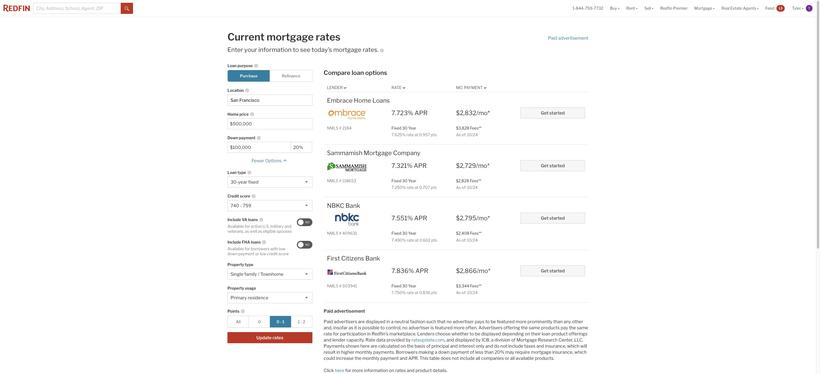 Task type: locate. For each thing, give the bounding box(es) containing it.
0 vertical spatial product
[[552, 332, 568, 337]]

as down active
[[258, 229, 262, 234]]

/
[[258, 272, 260, 278]]

1 0 from the left
[[258, 320, 261, 325]]

include up the may on the bottom right of page
[[509, 344, 524, 349]]

on
[[525, 332, 531, 337], [401, 344, 406, 349], [389, 368, 395, 374]]

1 vertical spatial monthly
[[363, 356, 380, 362]]

displayed up interest on the bottom right of page
[[456, 338, 475, 343]]

by down marketplace.
[[406, 338, 411, 343]]

1 horizontal spatial a
[[435, 350, 438, 355]]

1 vertical spatial here
[[335, 368, 345, 374]]

are inside , and displayed by icb, a division of mortgage research center, llc. payments shown here are calculated on the basis of principal and interest only and do not include taxes and insurance, which will result in higher monthly payments. borrowers making a down payment of less than 20% may require mortgage insurance, which could increase the monthly payment and apr. this table does not include all companies or all available products.
[[371, 344, 378, 349]]

4 year from the top
[[409, 284, 417, 289]]

rate inside paid advertisers are displayed in a neutral fashion such that no advertiser pays to be featured more prominently than any other and, insofar as it is possible to control, no advertiser is featured more often. advertisers offering the same products pay the same rate for participation in redfin's marketplace. lenders choose whether to be displayed depending on their loan product offerings and lender capacity. rate data provided by
[[324, 332, 332, 337]]

1 vertical spatial on
[[401, 344, 406, 349]]

2 10/24 from the top
[[468, 185, 478, 190]]

3 year from the top
[[409, 231, 417, 236]]

1 horizontal spatial or
[[505, 356, 510, 362]]

year for 7.836
[[409, 284, 417, 289]]

4 get from the top
[[541, 269, 549, 274]]

30 for 7.321
[[403, 179, 408, 183]]

get for $2,729 /mo*
[[541, 163, 549, 169]]

4 of: from the top
[[462, 291, 467, 296]]

0 vertical spatial of
[[512, 338, 516, 343]]

30 inside fixed 30 year 7.750 % rate at 0.836 pts
[[403, 284, 408, 289]]

mortgage inside , and displayed by icb, a division of mortgage research center, llc. payments shown here are calculated on the basis of principal and interest only and do not include taxes and insurance, which will result in higher monthly payments. borrowers making a down payment of less than 20% may require mortgage insurance, which could increase the monthly payment and apr. this table does not include all companies or all available products.
[[531, 350, 552, 355]]

1 vertical spatial not
[[452, 356, 459, 362]]

to up advertisers
[[486, 320, 490, 325]]

is right it
[[358, 326, 362, 331]]

nmls # 409631
[[327, 231, 357, 236]]

fixed up '7.490'
[[392, 231, 402, 236]]

that
[[438, 320, 446, 325]]

insurance, down center,
[[553, 350, 574, 355]]

year inside fixed 30 year 7.490 % rate at 0.602 pts
[[409, 231, 417, 236]]

include left va
[[228, 218, 241, 222]]

fixed up 7.625
[[392, 126, 402, 131]]

fixed
[[392, 126, 402, 131], [392, 179, 402, 183], [392, 231, 402, 236], [392, 284, 402, 289]]

1 horizontal spatial bank
[[366, 255, 380, 262]]

redfin premier
[[661, 6, 688, 11]]

0 horizontal spatial as
[[245, 229, 249, 234]]

# left 118653 on the top of the page
[[340, 179, 342, 183]]

as inside $3,344 fees** as of: 10/24
[[456, 291, 461, 296]]

3 # from the top
[[340, 231, 342, 236]]

0 vertical spatial loans
[[248, 218, 258, 222]]

or down the may on the bottom right of page
[[505, 356, 510, 362]]

10/24 inside $2,828 fees** as of: 10/24
[[468, 185, 478, 190]]

3 started from the top
[[550, 216, 565, 221]]

0 vertical spatial mortgage
[[695, 6, 713, 11]]

paid inside paid advertisers are displayed in a neutral fashion such that no advertiser pays to be featured more prominently than any other and, insofar as it is possible to control, no advertiser is featured more often. advertisers offering the same products pay the same rate for participation in redfin's marketplace. lenders choose whether to be displayed depending on their loan product offerings and lender capacity. rate data provided by
[[324, 320, 333, 325]]

10/24 inside the "$3,828 fees** as of: 10/24"
[[468, 133, 478, 137]]

%
[[408, 109, 414, 117], [403, 133, 406, 137], [407, 162, 413, 169], [403, 185, 406, 190], [408, 215, 413, 222], [403, 238, 406, 243], [409, 268, 415, 275], [403, 291, 406, 296]]

1 of: from the top
[[462, 133, 467, 137]]

/mo*
[[477, 109, 490, 117], [477, 162, 490, 169], [477, 215, 490, 222], [477, 268, 491, 275]]

not down division
[[501, 344, 508, 349]]

mortgage ▾
[[695, 6, 716, 11]]

user photo image
[[807, 5, 813, 12]]

fees** for $2,832
[[471, 126, 482, 131]]

control,
[[386, 326, 402, 331]]

3 10/24 from the top
[[468, 238, 478, 243]]

a for icb,
[[492, 338, 494, 343]]

1 horizontal spatial in
[[367, 332, 371, 337]]

as down $3,344
[[456, 291, 461, 296]]

down inside available for borrowers with low down payment or low credit score
[[228, 252, 238, 257]]

1 vertical spatial rate
[[366, 338, 376, 343]]

30 up '7.490'
[[403, 231, 408, 236]]

lender
[[333, 338, 346, 343]]

/mo* for $2,795
[[477, 215, 490, 222]]

0 horizontal spatial loan
[[352, 69, 364, 77]]

1 horizontal spatial are
[[371, 344, 378, 349]]

- inside option
[[280, 320, 282, 325]]

rate inside fixed 30 year 7.490 % rate at 0.602 pts
[[407, 238, 415, 243]]

0 radio
[[249, 316, 270, 328]]

1 30 from the top
[[403, 126, 408, 131]]

2 property from the top
[[228, 286, 244, 291]]

4 ▾ from the left
[[714, 6, 716, 11]]

1 horizontal spatial include
[[509, 344, 524, 349]]

and left interest on the bottom right of page
[[451, 344, 458, 349]]

2 horizontal spatial in
[[387, 320, 390, 325]]

which down will
[[575, 350, 587, 355]]

pts for 7.321 % apr
[[431, 185, 437, 190]]

in down possible
[[367, 332, 371, 337]]

loan for loan type
[[228, 170, 237, 175]]

first citizens bank
[[327, 255, 380, 262]]

0 horizontal spatial by
[[406, 338, 411, 343]]

by
[[406, 338, 411, 343], [476, 338, 481, 343]]

30 down 7.723 % apr
[[403, 126, 408, 131]]

get started button for $2,729 /mo*
[[521, 160, 586, 171]]

Down payment text field
[[230, 145, 289, 150]]

1 as from the top
[[456, 133, 461, 137]]

1 nmls from the top
[[327, 126, 339, 131]]

get started button for $2,795 /mo*
[[521, 213, 586, 224]]

get started for $2,795 /mo*
[[541, 216, 565, 221]]

does
[[441, 356, 451, 362]]

type for family
[[245, 263, 254, 267]]

0 horizontal spatial is
[[358, 326, 362, 331]]

% up company
[[403, 133, 406, 137]]

division
[[495, 338, 511, 343]]

year inside fixed 30 year 7.250 % rate at 0.707 pts
[[409, 179, 417, 183]]

than up pay
[[554, 320, 563, 325]]

7.490
[[392, 238, 403, 243]]

the down any
[[570, 326, 577, 331]]

displayed up possible
[[366, 320, 386, 325]]

10/24 down $3,828
[[468, 133, 478, 137]]

2 vertical spatial on
[[389, 368, 395, 374]]

1 get started button from the top
[[521, 108, 586, 119]]

1 vertical spatial displayed
[[482, 332, 501, 337]]

va
[[242, 218, 248, 222]]

1 vertical spatial available
[[228, 247, 244, 252]]

option group containing purchase
[[228, 70, 313, 82]]

pts right "0.836" on the right bottom of the page
[[432, 291, 437, 296]]

1 loan from the top
[[228, 63, 237, 68]]

1 horizontal spatial rate
[[392, 85, 402, 90]]

2 nmls from the top
[[327, 179, 339, 183]]

mortgage up products.
[[531, 350, 552, 355]]

7732
[[594, 6, 604, 11]]

get started button for $2,866 /mo*
[[521, 266, 586, 277]]

type for year
[[238, 170, 246, 175]]

1 vertical spatial mortgage
[[364, 150, 392, 157]]

submit search image
[[125, 6, 129, 11]]

1 vertical spatial of
[[427, 344, 431, 349]]

a right 'icb,'
[[492, 338, 494, 343]]

▾ left real
[[714, 6, 716, 11]]

mo. payment button
[[456, 85, 488, 90]]

1 vertical spatial down
[[439, 350, 450, 355]]

fixed for 7.551
[[392, 231, 402, 236]]

1 # from the top
[[340, 126, 342, 131]]

and inside available for active u.s. military and veterans, as well as eligible spouses
[[285, 224, 292, 229]]

year for 7.551
[[409, 231, 417, 236]]

all
[[236, 320, 241, 325]]

0 horizontal spatial rates
[[273, 336, 284, 341]]

1 vertical spatial are
[[371, 344, 378, 349]]

0 vertical spatial score
[[240, 194, 250, 199]]

a up table
[[435, 350, 438, 355]]

include for include fha loans
[[228, 240, 241, 245]]

1 started from the top
[[550, 111, 565, 116]]

30 for 7.551
[[403, 231, 408, 236]]

0 inside option
[[277, 320, 280, 325]]

here down the capacity.
[[361, 344, 370, 349]]

pts inside fixed 30 year 7.625 % rate at 0.957 pts
[[431, 133, 437, 137]]

, and displayed by icb, a division of mortgage research center, llc. payments shown here are calculated on the basis of principal and interest only and do not include taxes and insurance, which will result in higher monthly payments. borrowers making a down payment of less than 20% may require mortgage insurance, which could increase the monthly payment and apr. this table does not include all companies or all available products.
[[324, 338, 588, 362]]

all down the may on the bottom right of page
[[511, 356, 515, 362]]

1 is from the left
[[358, 326, 362, 331]]

include for include va loans
[[228, 218, 241, 222]]

1 inside 0 - 1 option
[[283, 320, 285, 325]]

military
[[271, 224, 284, 229]]

as left well
[[245, 229, 249, 234]]

available for active u.s. military and veterans, as well as eligible spouses
[[228, 224, 292, 234]]

compare loan options
[[324, 69, 388, 77]]

# left 503941 on the bottom of the page
[[340, 284, 342, 289]]

product down pay
[[552, 332, 568, 337]]

purchase
[[240, 74, 258, 78]]

/mo* for $2,729
[[477, 162, 490, 169]]

or inside , and displayed by icb, a division of mortgage research center, llc. payments shown here are calculated on the basis of principal and interest only and do not include taxes and insurance, which will result in higher monthly payments. borrowers making a down payment of less than 20% may require mortgage insurance, which could increase the monthly payment and apr. this table does not include all companies or all available products.
[[505, 356, 510, 362]]

loan up '30-' at the left top of page
[[228, 170, 237, 175]]

1 vertical spatial information
[[364, 368, 388, 374]]

2 1 from the left
[[298, 320, 300, 325]]

well
[[250, 229, 257, 234]]

2 year from the top
[[409, 179, 417, 183]]

rate inside "button"
[[392, 85, 402, 90]]

pts inside fixed 30 year 7.750 % rate at 0.836 pts
[[432, 291, 437, 296]]

include fha loans
[[228, 240, 261, 245]]

1 vertical spatial paid
[[324, 309, 333, 314]]

3 get from the top
[[541, 216, 549, 221]]

0 vertical spatial no
[[447, 320, 452, 325]]

1 vertical spatial rates
[[273, 336, 284, 341]]

1 vertical spatial loans
[[251, 240, 261, 245]]

fees**
[[471, 126, 482, 131], [470, 179, 482, 183], [471, 231, 482, 236], [471, 284, 482, 289]]

paid inside "button"
[[549, 35, 558, 41]]

paid
[[549, 35, 558, 41], [324, 309, 333, 314], [324, 320, 333, 325]]

0 vertical spatial loan
[[352, 69, 364, 77]]

4 fixed from the top
[[392, 284, 402, 289]]

3 fixed from the top
[[392, 231, 402, 236]]

is down such
[[431, 326, 434, 331]]

nmls # 118653
[[327, 179, 357, 183]]

nmls
[[327, 126, 339, 131], [327, 179, 339, 183], [327, 231, 339, 236], [327, 284, 339, 289]]

4 10/24 from the top
[[468, 291, 478, 296]]

mortgage left rates.
[[334, 46, 362, 53]]

$2,729 /mo*
[[456, 162, 490, 169]]

buy ▾ button
[[611, 0, 620, 17]]

1 year from the top
[[409, 126, 417, 131]]

2 of: from the top
[[462, 185, 467, 190]]

2 option group from the top
[[228, 316, 313, 328]]

4 started from the top
[[550, 269, 565, 274]]

1 horizontal spatial score
[[279, 252, 289, 257]]

apr for 7.723 % apr
[[415, 109, 428, 117]]

property inside "element"
[[228, 286, 244, 291]]

at inside fixed 30 year 7.490 % rate at 0.602 pts
[[415, 238, 419, 243]]

rate right 7.625
[[407, 133, 414, 137]]

product
[[552, 332, 568, 337], [416, 368, 432, 374]]

0 horizontal spatial 0
[[258, 320, 261, 325]]

6 ▾ from the left
[[803, 6, 805, 11]]

# left 2184 at the top
[[340, 126, 342, 131]]

fixed
[[248, 180, 259, 185]]

2 fixed from the top
[[392, 179, 402, 183]]

3 ▾ from the left
[[653, 6, 654, 11]]

1 get from the top
[[541, 111, 549, 116]]

0 horizontal spatial include
[[460, 356, 475, 362]]

as inside $2,828 fees** as of: 10/24
[[456, 185, 461, 190]]

apr for 7.321 % apr
[[414, 162, 427, 169]]

at left the 0.957
[[415, 133, 419, 137]]

2 30 from the top
[[403, 179, 408, 183]]

1 horizontal spatial more
[[454, 326, 465, 331]]

1 vertical spatial paid advertisement
[[324, 309, 365, 314]]

3 30 from the top
[[403, 231, 408, 236]]

fha
[[242, 240, 250, 245]]

fees** inside the "$3,828 fees** as of: 10/24"
[[471, 126, 482, 131]]

4 nmls from the top
[[327, 284, 339, 289]]

0 vertical spatial type
[[238, 170, 246, 175]]

loan up research
[[542, 332, 551, 337]]

1 fixed from the top
[[392, 126, 402, 131]]

monthly
[[356, 350, 373, 355], [363, 356, 380, 362]]

nmls left 409631
[[327, 231, 339, 236]]

3 get started from the top
[[541, 216, 565, 221]]

▾ for tyler ▾
[[803, 6, 805, 11]]

- left the 759
[[240, 204, 242, 209]]

than inside paid advertisers are displayed in a neutral fashion such that no advertiser pays to be featured more prominently than any other and, insofar as it is possible to control, no advertiser is featured more often. advertisers offering the same products pay the same rate for participation in redfin's marketplace. lenders choose whether to be displayed depending on their loan product offerings and lender capacity. rate data provided by
[[554, 320, 563, 325]]

State, City, County, ZIP search field
[[228, 95, 313, 106]]

5 ▾ from the left
[[758, 6, 760, 11]]

0 horizontal spatial not
[[452, 356, 459, 362]]

rate inside paid advertisers are displayed in a neutral fashion such that no advertiser pays to be featured more prominently than any other and, insofar as it is possible to control, no advertiser is featured more often. advertisers offering the same products pay the same rate for participation in redfin's marketplace. lenders choose whether to be displayed depending on their loan product offerings and lender capacity. rate data provided by
[[366, 338, 376, 343]]

4 as from the top
[[456, 291, 461, 296]]

down up the property type
[[228, 252, 238, 257]]

/mo* up $2,828 fees** as of: 10/24
[[477, 162, 490, 169]]

1 property from the top
[[228, 263, 244, 267]]

0 horizontal spatial information
[[259, 46, 292, 53]]

0 vertical spatial insurance,
[[546, 344, 567, 349]]

- inside radio
[[301, 320, 302, 325]]

1 vertical spatial or
[[505, 356, 510, 362]]

no right that
[[447, 320, 452, 325]]

2 available from the top
[[228, 247, 244, 252]]

30 inside fixed 30 year 7.250 % rate at 0.707 pts
[[403, 179, 408, 183]]

sell
[[645, 6, 652, 11]]

0.957
[[420, 133, 430, 137]]

property
[[228, 263, 244, 267], [228, 286, 244, 291]]

available inside available for active u.s. military and veterans, as well as eligible spouses
[[228, 224, 244, 229]]

30
[[403, 126, 408, 131], [403, 179, 408, 183], [403, 231, 408, 236], [403, 284, 408, 289]]

higher
[[341, 350, 355, 355]]

to down often.
[[470, 332, 475, 337]]

get started for $2,729 /mo*
[[541, 163, 565, 169]]

4 30 from the top
[[403, 284, 408, 289]]

year inside fixed 30 year 7.750 % rate at 0.836 pts
[[409, 284, 417, 289]]

property inside 'element'
[[228, 263, 244, 267]]

% inside fixed 30 year 7.490 % rate at 0.602 pts
[[403, 238, 406, 243]]

$2,866 /mo*
[[456, 268, 491, 275]]

30 inside fixed 30 year 7.625 % rate at 0.957 pts
[[403, 126, 408, 131]]

which
[[568, 344, 580, 349], [575, 350, 587, 355]]

apr up fixed 30 year 7.625 % rate at 0.957 pts
[[415, 109, 428, 117]]

0 horizontal spatial are
[[358, 320, 365, 325]]

fees** inside $3,344 fees** as of: 10/24
[[471, 284, 482, 289]]

30 for 7.723
[[403, 126, 408, 131]]

fixed inside fixed 30 year 7.625 % rate at 0.957 pts
[[392, 126, 402, 131]]

down up does
[[439, 350, 450, 355]]

$2,866
[[456, 268, 477, 275]]

pts inside fixed 30 year 7.490 % rate at 0.602 pts
[[432, 238, 438, 243]]

points
[[228, 309, 240, 314]]

1 horizontal spatial down
[[439, 350, 450, 355]]

1 all from the left
[[476, 356, 481, 362]]

1 horizontal spatial product
[[552, 332, 568, 337]]

a for in
[[391, 320, 394, 325]]

fixed for 7.321
[[392, 179, 402, 183]]

low down borrowers
[[260, 252, 267, 257]]

refinance
[[282, 74, 301, 78]]

1 horizontal spatial home
[[354, 97, 372, 104]]

4 get started from the top
[[541, 269, 565, 274]]

fees** right $3,828
[[471, 126, 482, 131]]

1 horizontal spatial mortgage
[[517, 338, 538, 343]]

as inside the "$3,828 fees** as of: 10/24"
[[456, 133, 461, 137]]

1 horizontal spatial -
[[280, 320, 282, 325]]

fixed for 7.836
[[392, 284, 402, 289]]

of: inside the "$3,828 fees** as of: 10/24"
[[462, 133, 467, 137]]

1 option group from the top
[[228, 70, 313, 82]]

1 get started from the top
[[541, 111, 565, 116]]

at for 7.723
[[415, 133, 419, 137]]

2 vertical spatial of
[[470, 350, 475, 355]]

of: inside $2,408 fees** as of: 10/24
[[462, 238, 467, 243]]

1 horizontal spatial low
[[279, 247, 286, 252]]

loan left the purpose
[[228, 63, 237, 68]]

available up "veterans,"
[[228, 224, 244, 229]]

mortgage up 7.321
[[364, 150, 392, 157]]

2 get started button from the top
[[521, 160, 586, 171]]

available down the include fha loans
[[228, 247, 244, 252]]

% up fixed 30 year 7.490 % rate at 0.602 pts
[[408, 215, 413, 222]]

fixed inside fixed 30 year 7.250 % rate at 0.707 pts
[[392, 179, 402, 183]]

primary residence
[[231, 296, 269, 301]]

advertiser up often.
[[453, 320, 474, 325]]

as down $2,408
[[456, 238, 461, 243]]

at for 7.551
[[415, 238, 419, 243]]

embrace
[[327, 97, 353, 104]]

option group
[[228, 70, 313, 82], [228, 316, 313, 328]]

fees** inside $2,408 fees** as of: 10/24
[[471, 231, 482, 236]]

2 get from the top
[[541, 163, 549, 169]]

% left 0.707
[[403, 185, 406, 190]]

and up payments
[[324, 338, 332, 343]]

mortgage inside , and displayed by icb, a division of mortgage research center, llc. payments shown here are calculated on the basis of principal and interest only and do not include taxes and insurance, which will result in higher monthly payments. borrowers making a down payment of less than 20% may require mortgage insurance, which could increase the monthly payment and apr. this table does not include all companies or all available products.
[[517, 338, 538, 343]]

1 include from the top
[[228, 218, 241, 222]]

3 as from the top
[[456, 238, 461, 243]]

option group up state, city, county, zip search field
[[228, 70, 313, 82]]

featured up 'choose'
[[435, 326, 453, 331]]

Refinance radio
[[270, 70, 313, 82]]

0 vertical spatial more
[[516, 320, 527, 325]]

include va loans
[[228, 218, 258, 222]]

1 horizontal spatial 1
[[298, 320, 300, 325]]

family
[[245, 272, 257, 278]]

0 horizontal spatial be
[[475, 332, 481, 337]]

1 vertical spatial option group
[[228, 316, 313, 328]]

loans for include fha loans
[[251, 240, 261, 245]]

0 up update
[[258, 320, 261, 325]]

of: inside $3,344 fees** as of: 10/24
[[462, 291, 467, 296]]

1 available from the top
[[228, 224, 244, 229]]

started for $2,795 /mo*
[[550, 216, 565, 221]]

▾ right tyler in the right top of the page
[[803, 6, 805, 11]]

# for first
[[340, 284, 342, 289]]

1 vertical spatial score
[[279, 252, 289, 257]]

more up offering
[[516, 320, 527, 325]]

0 for 0 - 1
[[277, 320, 280, 325]]

as inside $2,408 fees** as of: 10/24
[[456, 238, 461, 243]]

fixed up 7.250
[[392, 179, 402, 183]]

10/24 down $2,408
[[468, 238, 478, 243]]

mortgage left real
[[695, 6, 713, 11]]

and up spouses
[[285, 224, 292, 229]]

get for $2,795 /mo*
[[541, 216, 549, 221]]

here inside , and displayed by icb, a division of mortgage research center, llc. payments shown here are calculated on the basis of principal and interest only and do not include taxes and insurance, which will result in higher monthly payments. borrowers making a down payment of less than 20% may require mortgage insurance, which could increase the monthly payment and apr. this table does not include all companies or all available products.
[[361, 344, 370, 349]]

veterans,
[[228, 229, 244, 234]]

rate inside fixed 30 year 7.625 % rate at 0.957 pts
[[407, 133, 414, 137]]

0 inside radio
[[258, 320, 261, 325]]

10/24 inside $3,344 fees** as of: 10/24
[[468, 291, 478, 296]]

get started button
[[521, 108, 586, 119], [521, 160, 586, 171], [521, 213, 586, 224], [521, 266, 586, 277]]

sell ▾ button
[[642, 0, 658, 17]]

7.551 % apr
[[392, 215, 428, 222]]

primary
[[231, 296, 247, 301]]

available inside available for borrowers with low down payment or low credit score
[[228, 247, 244, 252]]

apr up fixed 30 year 7.490 % rate at 0.602 pts
[[415, 215, 428, 222]]

at inside fixed 30 year 7.250 % rate at 0.707 pts
[[415, 185, 419, 190]]

0 horizontal spatial 1
[[283, 320, 285, 325]]

credit
[[267, 252, 278, 257]]

property usage
[[228, 286, 256, 291]]

2 vertical spatial mortgage
[[531, 350, 552, 355]]

at inside fixed 30 year 7.625 % rate at 0.957 pts
[[415, 133, 419, 137]]

0 horizontal spatial in
[[337, 350, 341, 355]]

2 loan from the top
[[228, 170, 237, 175]]

fees** for $2,729
[[470, 179, 482, 183]]

estate
[[731, 6, 743, 11]]

marketplace.
[[390, 332, 417, 337]]

2 horizontal spatial mortgage
[[695, 6, 713, 11]]

click
[[324, 368, 334, 374]]

0 horizontal spatial -
[[240, 204, 242, 209]]

will
[[581, 344, 588, 349]]

monthly down the payments.
[[363, 356, 380, 362]]

tyler ▾
[[793, 6, 805, 11]]

home
[[354, 97, 372, 104], [228, 112, 239, 117]]

1 1 from the left
[[283, 320, 285, 325]]

2 by from the left
[[476, 338, 481, 343]]

0 horizontal spatial score
[[240, 194, 250, 199]]

a inside paid advertisers are displayed in a neutral fashion such that no advertiser pays to be featured more prominently than any other and, insofar as it is possible to control, no advertiser is featured more often. advertisers offering the same products pay the same rate for participation in redfin's marketplace. lenders choose whether to be displayed depending on their loan product offerings and lender capacity. rate data provided by
[[391, 320, 394, 325]]

option group containing all
[[228, 316, 313, 328]]

fees** for $2,866
[[471, 284, 482, 289]]

0 horizontal spatial rate
[[366, 338, 376, 343]]

fees** right the $2,828
[[470, 179, 482, 183]]

by inside , and displayed by icb, a division of mortgage research center, llc. payments shown here are calculated on the basis of principal and interest only and do not include taxes and insurance, which will result in higher monthly payments. borrowers making a down payment of less than 20% may require mortgage insurance, which could increase the monthly payment and apr. this table does not include all companies or all available products.
[[476, 338, 481, 343]]

503941
[[343, 284, 357, 289]]

0 vertical spatial available
[[228, 224, 244, 229]]

citizens
[[342, 255, 364, 262]]

by up only
[[476, 338, 481, 343]]

2 as from the top
[[456, 185, 461, 190]]

at for 7.321
[[415, 185, 419, 190]]

nmls for embrace home loans
[[327, 126, 339, 131]]

1 vertical spatial mortgage
[[334, 46, 362, 53]]

nmls for nbkc bank
[[327, 231, 339, 236]]

$2,795
[[456, 215, 477, 222]]

4 # from the top
[[340, 284, 342, 289]]

30 up 7.250
[[403, 179, 408, 183]]

of: inside $2,828 fees** as of: 10/24
[[462, 185, 467, 190]]

as for $2,795
[[456, 238, 461, 243]]

pts inside fixed 30 year 7.250 % rate at 0.707 pts
[[431, 185, 437, 190]]

7.750
[[392, 291, 403, 296]]

available for payment
[[228, 247, 244, 252]]

at left "0.836" on the right bottom of the page
[[415, 291, 419, 296]]

rate inside fixed 30 year 7.750 % rate at 0.836 pts
[[407, 291, 414, 296]]

real estate agents ▾
[[722, 6, 760, 11]]

fees** inside $2,828 fees** as of: 10/24
[[470, 179, 482, 183]]

here
[[361, 344, 370, 349], [335, 368, 345, 374]]

0 horizontal spatial same
[[529, 326, 541, 331]]

1 horizontal spatial than
[[554, 320, 563, 325]]

4 get started button from the top
[[521, 266, 586, 277]]

apr up fixed 30 year 7.750 % rate at 0.836 pts
[[416, 268, 429, 275]]

icb,
[[482, 338, 491, 343]]

loans
[[248, 218, 258, 222], [251, 240, 261, 245]]

fixed inside fixed 30 year 7.490 % rate at 0.602 pts
[[392, 231, 402, 236]]

2 horizontal spatial as
[[349, 326, 354, 331]]

0 horizontal spatial advertiser
[[409, 326, 430, 331]]

10/24 down the $2,828
[[468, 185, 478, 190]]

as left it
[[349, 326, 354, 331]]

of: down the $2,828
[[462, 185, 467, 190]]

1 horizontal spatial on
[[401, 344, 406, 349]]

include down "veterans,"
[[228, 240, 241, 245]]

3 of: from the top
[[462, 238, 467, 243]]

/mo* up the "$3,828 fees** as of: 10/24"
[[477, 109, 490, 117]]

City, Address, School, Agent, ZIP search field
[[33, 3, 121, 14]]

1-844-759-7732 link
[[573, 6, 604, 11]]

than inside , and displayed by icb, a division of mortgage research center, llc. payments shown here are calculated on the basis of principal and interest only and do not include taxes and insurance, which will result in higher monthly payments. borrowers making a down payment of less than 20% may require mortgage insurance, which could increase the monthly payment and apr. this table does not include all companies or all available products.
[[485, 350, 494, 355]]

10/24 inside $2,408 fees** as of: 10/24
[[468, 238, 478, 243]]

1 vertical spatial featured
[[435, 326, 453, 331]]

are down data
[[371, 344, 378, 349]]

0 vertical spatial than
[[554, 320, 563, 325]]

year down '7.836 % apr'
[[409, 284, 417, 289]]

in inside , and displayed by icb, a division of mortgage research center, llc. payments shown here are calculated on the basis of principal and interest only and do not include taxes and insurance, which will result in higher monthly payments. borrowers making a down payment of less than 20% may require mortgage insurance, which could increase the monthly payment and apr. this table does not include all companies or all available products.
[[337, 350, 341, 355]]

1 10/24 from the top
[[468, 133, 478, 137]]

prominently
[[528, 320, 553, 325]]

2 # from the top
[[340, 179, 342, 183]]

1 left the 1 - 2 radio
[[283, 320, 285, 325]]

1 vertical spatial product
[[416, 368, 432, 374]]

▾ right buy at right
[[619, 6, 620, 11]]

rate for 7.551
[[407, 238, 415, 243]]

more down increase
[[352, 368, 363, 374]]

▾ for sell ▾
[[653, 6, 654, 11]]

0 horizontal spatial of
[[427, 344, 431, 349]]

bank
[[346, 202, 361, 210], [366, 255, 380, 262]]

product down this
[[416, 368, 432, 374]]

2 0 from the left
[[277, 320, 280, 325]]

2 get started from the top
[[541, 163, 565, 169]]

property up single
[[228, 263, 244, 267]]

are inside paid advertisers are displayed in a neutral fashion such that no advertiser pays to be featured more prominently than any other and, insofar as it is possible to control, no advertiser is featured more often. advertisers offering the same products pay the same rate for participation in redfin's marketplace. lenders choose whether to be displayed depending on their loan product offerings and lender capacity. rate data provided by
[[358, 320, 365, 325]]

1 vertical spatial loan
[[542, 332, 551, 337]]

fixed inside fixed 30 year 7.750 % rate at 0.836 pts
[[392, 284, 402, 289]]

more
[[516, 320, 527, 325], [454, 326, 465, 331], [352, 368, 363, 374]]

fixed 30 year 7.750 % rate at 0.836 pts
[[392, 284, 437, 296]]

for inside available for borrowers with low down payment or low credit score
[[245, 247, 250, 252]]

10/24 for $2,729
[[468, 185, 478, 190]]

year inside fixed 30 year 7.625 % rate at 0.957 pts
[[409, 126, 417, 131]]

started for $2,832 /mo*
[[550, 111, 565, 116]]

of down rateupdate.com "link"
[[427, 344, 431, 349]]

llc.
[[575, 338, 584, 343]]

year
[[409, 126, 417, 131], [409, 179, 417, 183], [409, 231, 417, 236], [409, 284, 417, 289]]

1 ▾ from the left
[[619, 6, 620, 11]]

nmls for first citizens bank
[[327, 284, 339, 289]]

30 inside fixed 30 year 7.490 % rate at 0.602 pts
[[403, 231, 408, 236]]

0 vertical spatial home
[[354, 97, 372, 104]]

2 started from the top
[[550, 163, 565, 169]]

rate inside fixed 30 year 7.250 % rate at 0.707 pts
[[407, 185, 414, 190]]

here link
[[335, 368, 345, 374]]

2 horizontal spatial more
[[516, 320, 527, 325]]

2 ▾ from the left
[[637, 6, 638, 11]]

% inside fixed 30 year 7.750 % rate at 0.836 pts
[[403, 291, 406, 296]]

pts for 7.723 % apr
[[431, 133, 437, 137]]

0 vertical spatial rate
[[392, 85, 402, 90]]

bank right citizens
[[366, 255, 380, 262]]

same
[[529, 326, 541, 331], [578, 326, 589, 331]]

0 vertical spatial loan
[[228, 63, 237, 68]]

at inside fixed 30 year 7.750 % rate at 0.836 pts
[[415, 291, 419, 296]]

2 horizontal spatial rates
[[396, 368, 406, 374]]

rates up today's
[[316, 31, 341, 43]]

details.
[[433, 368, 448, 374]]

1 vertical spatial bank
[[366, 255, 380, 262]]

3 get started button from the top
[[521, 213, 586, 224]]

and right the ,
[[447, 338, 455, 343]]

% left 0.602
[[403, 238, 406, 243]]

2 include from the top
[[228, 240, 241, 245]]

3 nmls from the top
[[327, 231, 339, 236]]

rate right 7.750
[[407, 291, 414, 296]]

score up the 759
[[240, 194, 250, 199]]

1 vertical spatial no
[[403, 326, 408, 331]]

loans for include va loans
[[248, 218, 258, 222]]

type inside "property type" 'element'
[[245, 263, 254, 267]]

1 by from the left
[[406, 338, 411, 343]]

0
[[258, 320, 261, 325], [277, 320, 280, 325]]



Task type: describe. For each thing, give the bounding box(es) containing it.
sammamish mortgage company
[[327, 150, 421, 157]]

1 vertical spatial insurance,
[[553, 350, 574, 355]]

apr for 7.836 % apr
[[416, 268, 429, 275]]

1 horizontal spatial no
[[447, 320, 452, 325]]

paid advertisement button
[[549, 35, 589, 41]]

% inside fixed 30 year 7.625 % rate at 0.957 pts
[[403, 133, 406, 137]]

Home price text field
[[230, 122, 310, 127]]

0 vertical spatial monthly
[[356, 350, 373, 355]]

1 vertical spatial in
[[367, 332, 371, 337]]

0 vertical spatial bank
[[346, 202, 361, 210]]

7.836 % apr
[[392, 268, 429, 275]]

current
[[228, 31, 265, 43]]

1 horizontal spatial as
[[258, 229, 262, 234]]

% down company
[[407, 162, 413, 169]]

7.625
[[392, 133, 403, 137]]

real estate agents ▾ button
[[719, 0, 763, 17]]

1 same from the left
[[529, 326, 541, 331]]

2 is from the left
[[431, 326, 434, 331]]

option group for loan purpose
[[228, 70, 313, 82]]

loans
[[373, 97, 390, 104]]

rateupdate.com
[[412, 338, 445, 343]]

and down research
[[537, 344, 545, 349]]

fewer options
[[252, 159, 282, 164]]

and down 'apr.'
[[407, 368, 415, 374]]

30 for 7.836
[[403, 284, 408, 289]]

1 vertical spatial home
[[228, 112, 239, 117]]

active
[[251, 224, 262, 229]]

of: for $2,832
[[462, 133, 467, 137]]

pts for 7.836 % apr
[[432, 291, 437, 296]]

2
[[303, 320, 306, 325]]

often.
[[466, 326, 478, 331]]

and,
[[324, 326, 333, 331]]

1 vertical spatial advertiser
[[409, 326, 430, 331]]

0 vertical spatial which
[[568, 344, 580, 349]]

1 vertical spatial more
[[454, 326, 465, 331]]

payment down the payments.
[[381, 356, 399, 362]]

7.250
[[392, 185, 403, 190]]

as for $2,729
[[456, 185, 461, 190]]

mortgage inside dropdown button
[[695, 6, 713, 11]]

making
[[419, 350, 434, 355]]

118653
[[343, 179, 357, 183]]

for inside paid advertisers are displayed in a neutral fashion such that no advertiser pays to be featured more prominently than any other and, insofar as it is possible to control, no advertiser is featured more often. advertisers offering the same products pay the same rate for participation in redfin's marketplace. lenders choose whether to be displayed depending on their loan product offerings and lender capacity. rate data provided by
[[333, 332, 339, 337]]

available for veterans,
[[228, 224, 244, 229]]

payment inside available for borrowers with low down payment or low credit score
[[239, 252, 255, 257]]

1 horizontal spatial featured
[[497, 320, 515, 325]]

$2,408
[[456, 231, 470, 236]]

research
[[538, 338, 558, 343]]

their
[[532, 332, 541, 337]]

on inside paid advertisers are displayed in a neutral fashion such that no advertiser pays to be featured more prominently than any other and, insofar as it is possible to control, no advertiser is featured more often. advertisers offering the same products pay the same rate for participation in redfin's marketplace. lenders choose whether to be displayed depending on their loan product offerings and lender capacity. rate data provided by
[[525, 332, 531, 337]]

and down 'icb,'
[[486, 344, 494, 349]]

could
[[324, 356, 335, 362]]

1 horizontal spatial information
[[364, 368, 388, 374]]

for inside available for active u.s. military and veterans, as well as eligible spouses
[[245, 224, 250, 229]]

rate for 7.836
[[407, 291, 414, 296]]

get started button for $2,832 /mo*
[[521, 108, 586, 119]]

residence
[[248, 296, 269, 301]]

fixed 30 year 7.490 % rate at 0.602 pts
[[392, 231, 438, 243]]

insofar
[[334, 326, 348, 331]]

property for primary residence
[[228, 286, 244, 291]]

Purchase radio
[[228, 70, 270, 82]]

available
[[516, 356, 534, 362]]

fewer
[[252, 159, 265, 164]]

depending
[[502, 332, 524, 337]]

to left see
[[293, 46, 299, 53]]

0 horizontal spatial mortgage
[[267, 31, 314, 43]]

product inside paid advertisers are displayed in a neutral fashion such that no advertiser pays to be featured more prominently than any other and, insofar as it is possible to control, no advertiser is featured more often. advertisers offering the same products pay the same rate for participation in redfin's marketplace. lenders choose whether to be displayed depending on their loan product offerings and lender capacity. rate data provided by
[[552, 332, 568, 337]]

options
[[266, 159, 282, 164]]

only
[[476, 344, 485, 349]]

real
[[722, 6, 730, 11]]

buy ▾
[[611, 6, 620, 11]]

- for 1
[[301, 320, 302, 325]]

the right increase
[[355, 356, 362, 362]]

$2,832 /mo*
[[456, 109, 490, 117]]

1 horizontal spatial not
[[501, 344, 508, 349]]

property for single family / townhome
[[228, 263, 244, 267]]

Down payment text field
[[294, 145, 310, 150]]

for right the here 'link'
[[346, 368, 352, 374]]

1 horizontal spatial mortgage
[[334, 46, 362, 53]]

# for embrace
[[340, 126, 342, 131]]

whether
[[452, 332, 469, 337]]

feed
[[766, 6, 775, 11]]

mo.
[[456, 85, 464, 90]]

started for $2,729 /mo*
[[550, 163, 565, 169]]

other
[[573, 320, 584, 325]]

this
[[420, 356, 429, 362]]

0 horizontal spatial on
[[389, 368, 395, 374]]

borrowers
[[251, 247, 270, 252]]

sell ▾ button
[[645, 0, 654, 17]]

1 vertical spatial include
[[460, 356, 475, 362]]

payments.
[[374, 350, 395, 355]]

% inside fixed 30 year 7.250 % rate at 0.707 pts
[[403, 185, 406, 190]]

nmls # 503941
[[327, 284, 357, 289]]

of: for $2,729
[[462, 185, 467, 190]]

loan inside paid advertisers are displayed in a neutral fashion such that no advertiser pays to be featured more prominently than any other and, insofar as it is possible to control, no advertiser is featured more often. advertisers offering the same products pay the same rate for participation in redfin's marketplace. lenders choose whether to be displayed depending on their loan product offerings and lender capacity. rate data provided by
[[542, 332, 551, 337]]

- for 0
[[280, 320, 282, 325]]

0 for 0
[[258, 320, 261, 325]]

the up the borrowers
[[407, 344, 414, 349]]

pts for 7.551 % apr
[[432, 238, 438, 243]]

loan for loan purpose
[[228, 63, 237, 68]]

started for $2,866 /mo*
[[550, 269, 565, 274]]

of: for $2,866
[[462, 291, 467, 296]]

$2,729
[[456, 162, 477, 169]]

of: for $2,795
[[462, 238, 467, 243]]

as for $2,832
[[456, 133, 461, 137]]

0 vertical spatial in
[[387, 320, 390, 325]]

any
[[564, 320, 572, 325]]

nmls for sammamish mortgage company
[[327, 179, 339, 183]]

$2,828 fees** as of: 10/24
[[456, 179, 482, 190]]

nbkc bank
[[327, 202, 361, 210]]

or inside available for borrowers with low down payment or low credit score
[[256, 252, 259, 257]]

7.836
[[392, 268, 409, 275]]

payment down interest on the bottom right of page
[[451, 350, 469, 355]]

fixed for 7.723
[[392, 126, 402, 131]]

% up fixed 30 year 7.750 % rate at 0.836 pts
[[409, 268, 415, 275]]

apr.
[[409, 356, 419, 362]]

0 horizontal spatial product
[[416, 368, 432, 374]]

companies
[[482, 356, 504, 362]]

click here for more information on rates and product details.
[[324, 368, 448, 374]]

as inside paid advertisers are displayed in a neutral fashion such that no advertiser pays to be featured more prominently than any other and, insofar as it is possible to control, no advertiser is featured more often. advertisers offering the same products pay the same rate for participation in redfin's marketplace. lenders choose whether to be displayed depending on their loan product offerings and lender capacity. rate data provided by
[[349, 326, 354, 331]]

year for 7.321
[[409, 179, 417, 183]]

▾ for mortgage ▾
[[714, 6, 716, 11]]

740 - 759
[[231, 204, 252, 209]]

0 horizontal spatial featured
[[435, 326, 453, 331]]

/mo* for $2,832
[[477, 109, 490, 117]]

2 vertical spatial rates
[[396, 368, 406, 374]]

rate for 7.321
[[407, 185, 414, 190]]

0 horizontal spatial low
[[260, 252, 267, 257]]

get started for $2,866 /mo*
[[541, 269, 565, 274]]

get started for $2,832 /mo*
[[541, 111, 565, 116]]

to up redfin's
[[381, 326, 385, 331]]

fees** for $2,795
[[471, 231, 482, 236]]

your
[[245, 46, 257, 53]]

displayed inside , and displayed by icb, a division of mortgage research center, llc. payments shown here are calculated on the basis of principal and interest only and do not include taxes and insurance, which will result in higher monthly payments. borrowers making a down payment of less than 20% may require mortgage insurance, which could increase the monthly payment and apr. this table does not include all companies or all available products.
[[456, 338, 475, 343]]

$2,408 fees** as of: 10/24
[[456, 231, 482, 243]]

as for $2,866
[[456, 291, 461, 296]]

products.
[[535, 356, 555, 362]]

1 vertical spatial advertisement
[[334, 309, 365, 314]]

redfin
[[661, 6, 673, 11]]

1 horizontal spatial of
[[470, 350, 475, 355]]

sell ▾
[[645, 6, 654, 11]]

▾ for buy ▾
[[619, 6, 620, 11]]

1 - 2 radio
[[291, 316, 313, 328]]

1 horizontal spatial paid advertisement
[[549, 35, 589, 41]]

nmls # 2184
[[327, 126, 352, 131]]

first
[[327, 255, 340, 262]]

740
[[231, 204, 239, 209]]

% up fixed 30 year 7.625 % rate at 0.957 pts
[[408, 109, 414, 117]]

taxes
[[525, 344, 536, 349]]

0 vertical spatial rates
[[316, 31, 341, 43]]

0 horizontal spatial more
[[352, 368, 363, 374]]

and inside paid advertisers are displayed in a neutral fashion such that no advertiser pays to be featured more prominently than any other and, insofar as it is possible to control, no advertiser is featured more often. advertisers offering the same products pay the same rate for participation in redfin's marketplace. lenders choose whether to be displayed depending on their loan product offerings and lender capacity. rate data provided by
[[324, 338, 332, 343]]

option group for points
[[228, 316, 313, 328]]

- for 740
[[240, 204, 242, 209]]

0 horizontal spatial no
[[403, 326, 408, 331]]

0 horizontal spatial mortgage
[[364, 150, 392, 157]]

score inside available for borrowers with low down payment or low credit score
[[279, 252, 289, 257]]

rent ▾
[[627, 6, 638, 11]]

0 - 1 radio
[[270, 316, 291, 328]]

today's
[[312, 46, 332, 53]]

All radio
[[228, 316, 249, 328]]

0 vertical spatial include
[[509, 344, 524, 349]]

rateupdate.com link
[[412, 338, 445, 343]]

enter your information to see today's mortgage rates.
[[228, 46, 379, 53]]

10/24 for $2,832
[[468, 133, 478, 137]]

10/24 for $2,795
[[468, 238, 478, 243]]

0 horizontal spatial paid advertisement
[[324, 309, 365, 314]]

company
[[394, 150, 421, 157]]

on inside , and displayed by icb, a division of mortgage research center, llc. payments shown here are calculated on the basis of principal and interest only and do not include taxes and insurance, which will result in higher monthly payments. borrowers making a down payment of less than 20% may require mortgage insurance, which could increase the monthly payment and apr. this table does not include all companies or all available products.
[[401, 344, 406, 349]]

0 vertical spatial advertiser
[[453, 320, 474, 325]]

may
[[506, 350, 515, 355]]

# for nbkc
[[340, 231, 342, 236]]

capacity.
[[347, 338, 365, 343]]

1 vertical spatial be
[[475, 332, 481, 337]]

pays
[[475, 320, 485, 325]]

rate for 7.723
[[407, 133, 414, 137]]

get for $2,832 /mo*
[[541, 111, 549, 116]]

2 vertical spatial a
[[435, 350, 438, 355]]

/mo* for $2,866
[[477, 268, 491, 275]]

advertisers
[[479, 326, 503, 331]]

year for 7.723
[[409, 126, 417, 131]]

0.707
[[420, 185, 431, 190]]

loan purpose
[[228, 63, 253, 68]]

apr for 7.551 % apr
[[415, 215, 428, 222]]

neutral
[[395, 320, 410, 325]]

advertisement inside "button"
[[559, 35, 589, 41]]

options
[[366, 69, 388, 77]]

1 vertical spatial which
[[575, 350, 587, 355]]

payment right 'down'
[[239, 136, 256, 140]]

0 vertical spatial information
[[259, 46, 292, 53]]

0 horizontal spatial displayed
[[366, 320, 386, 325]]

compare
[[324, 69, 351, 77]]

down payment
[[228, 136, 256, 140]]

rates inside update rates button
[[273, 336, 284, 341]]

single
[[231, 272, 244, 278]]

by inside paid advertisers are displayed in a neutral fashion such that no advertiser pays to be featured more prominently than any other and, insofar as it is possible to control, no advertiser is featured more often. advertisers offering the same products pay the same rate for participation in redfin's marketplace. lenders choose whether to be displayed depending on their loan product offerings and lender capacity. rate data provided by
[[406, 338, 411, 343]]

offerings
[[569, 332, 588, 337]]

1 inside the 1 - 2 radio
[[298, 320, 300, 325]]

2 all from the left
[[511, 356, 515, 362]]

available for borrowers with low down payment or low credit score
[[228, 247, 289, 257]]

0 horizontal spatial here
[[335, 368, 345, 374]]

get for $2,866 /mo*
[[541, 269, 549, 274]]

do
[[495, 344, 500, 349]]

7.723
[[392, 109, 408, 117]]

choose
[[436, 332, 451, 337]]

down payment element
[[291, 132, 310, 142]]

# for sammamish
[[340, 179, 342, 183]]

7.723 % apr
[[392, 109, 428, 117]]

property usage element
[[228, 283, 310, 293]]

property type element
[[228, 259, 310, 269]]

10/24 for $2,866
[[468, 291, 478, 296]]

2 same from the left
[[578, 326, 589, 331]]

it
[[355, 326, 357, 331]]

▾ for rent ▾
[[637, 6, 638, 11]]

property type
[[228, 263, 254, 267]]

at for 7.836
[[415, 291, 419, 296]]

down inside , and displayed by icb, a division of mortgage research center, llc. payments shown here are calculated on the basis of principal and interest only and do not include taxes and insurance, which will result in higher monthly payments. borrowers making a down payment of less than 20% may require mortgage insurance, which could increase the monthly payment and apr. this table does not include all companies or all available products.
[[439, 350, 450, 355]]

agents
[[744, 6, 757, 11]]

the right offering
[[522, 326, 528, 331]]

update rates button
[[228, 333, 313, 344]]

advertisers
[[334, 320, 358, 325]]

0 vertical spatial be
[[491, 320, 496, 325]]

844-
[[576, 6, 586, 11]]

and down the borrowers
[[400, 356, 408, 362]]

20%
[[495, 350, 505, 355]]



Task type: vqa. For each thing, say whether or not it's contained in the screenshot.
school within the Students at this school are making less academic progress from one grade to the next compared to similar students in the state.
no



